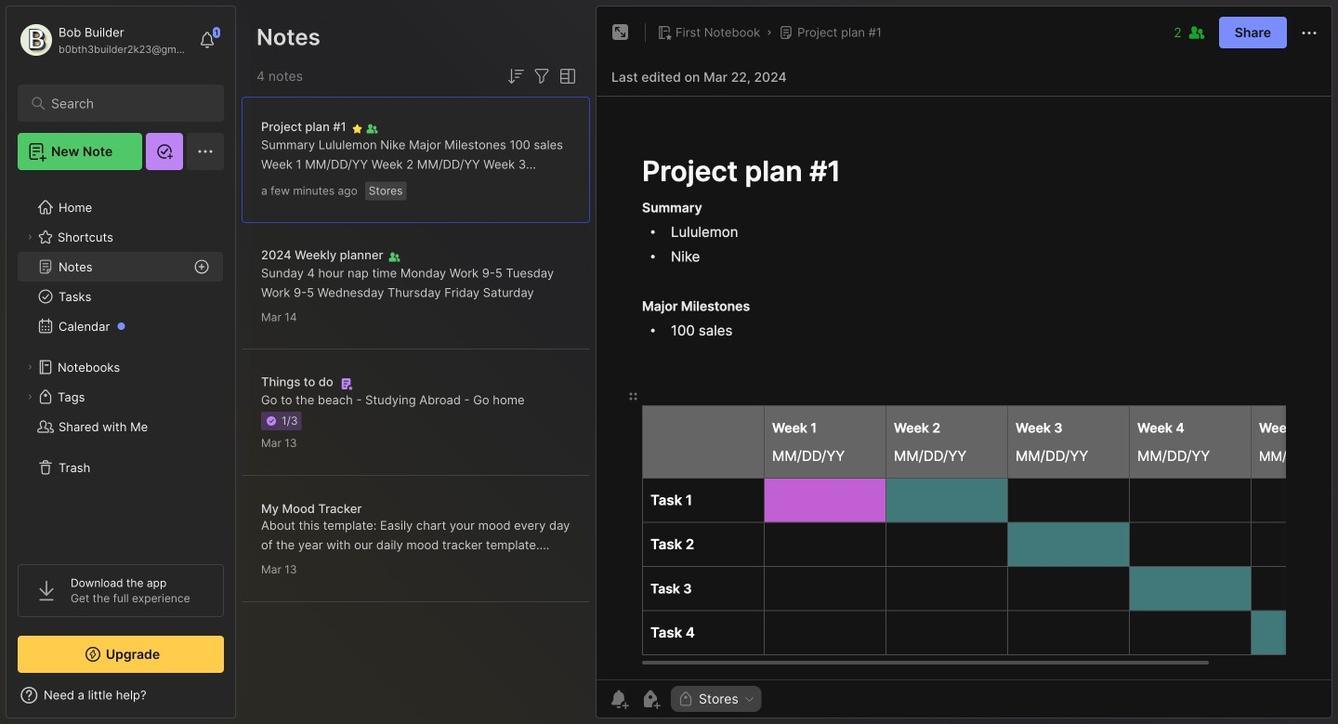 Task type: vqa. For each thing, say whether or not it's contained in the screenshot.
TOOLTIP
no



Task type: locate. For each thing, give the bounding box(es) containing it.
More actions field
[[1299, 21, 1321, 44]]

tree
[[7, 181, 235, 548]]

View options field
[[553, 65, 579, 87]]

Search text field
[[51, 95, 199, 112]]

main element
[[0, 0, 242, 724]]

expand notebooks image
[[24, 362, 35, 373]]

expand tags image
[[24, 391, 35, 403]]

more actions image
[[1299, 22, 1321, 44]]

expand note image
[[610, 21, 632, 44]]

none search field inside main element
[[51, 92, 199, 114]]

None search field
[[51, 92, 199, 114]]

Sort options field
[[505, 65, 527, 87]]

Add filters field
[[531, 65, 553, 87]]



Task type: describe. For each thing, give the bounding box(es) containing it.
tree inside main element
[[7, 181, 235, 548]]

click to collapse image
[[235, 690, 249, 712]]

Note Editor text field
[[597, 96, 1332, 680]]

add filters image
[[531, 65, 553, 87]]

add tag image
[[640, 688, 662, 710]]

Stores Tag actions field
[[739, 693, 757, 706]]

WHAT'S NEW field
[[7, 681, 235, 710]]

Account field
[[18, 21, 190, 59]]

note window element
[[596, 6, 1333, 723]]

add a reminder image
[[608, 688, 630, 710]]



